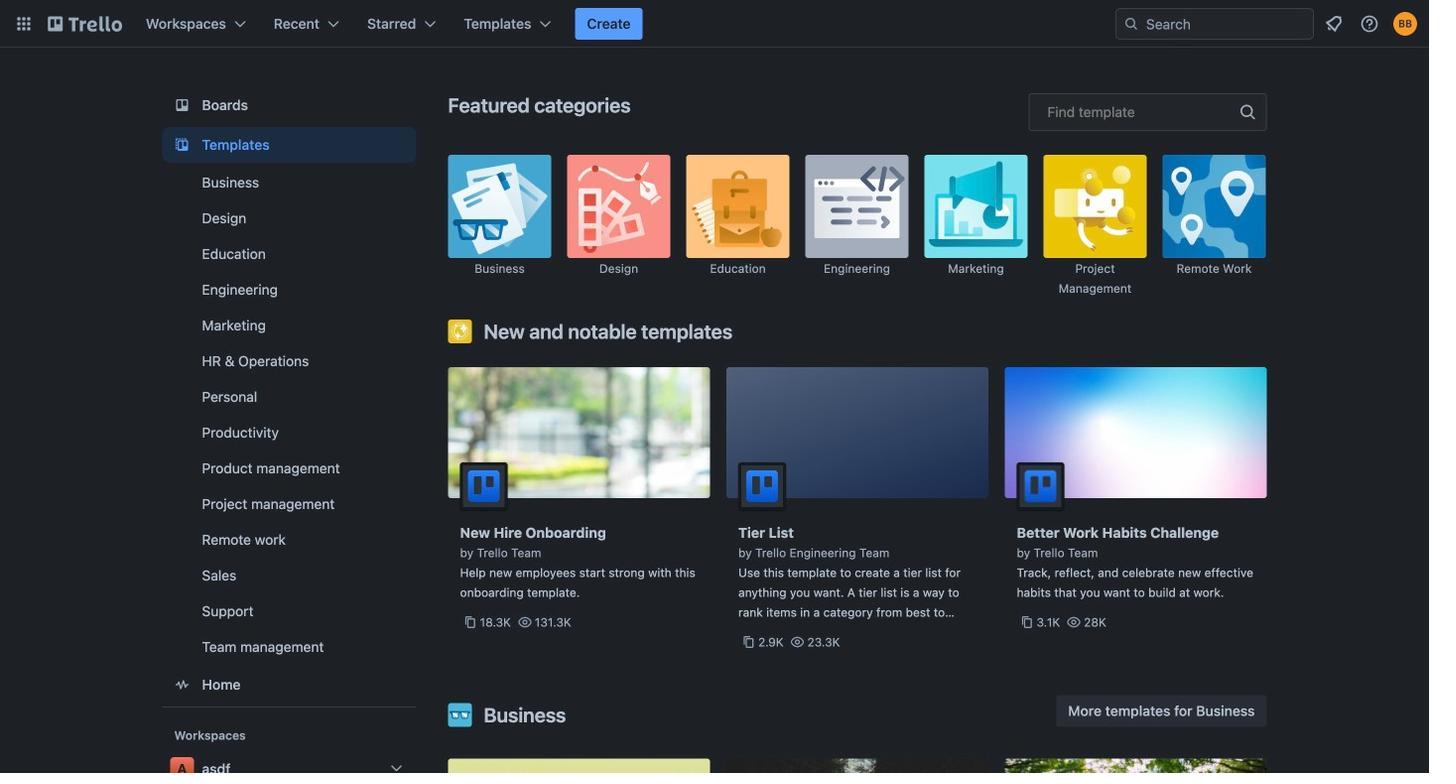 Task type: locate. For each thing, give the bounding box(es) containing it.
template board image
[[170, 133, 194, 157]]

1 horizontal spatial trello team image
[[1017, 463, 1065, 510]]

Search field
[[1116, 8, 1314, 40]]

1 trello team image from the left
[[460, 463, 508, 510]]

trello team image
[[460, 463, 508, 510], [1017, 463, 1065, 510]]

project management icon image
[[1044, 155, 1147, 258]]

home image
[[170, 673, 194, 697]]

None field
[[1029, 93, 1267, 131]]

business icon image
[[448, 155, 551, 258], [448, 703, 472, 727]]

0 notifications image
[[1322, 12, 1346, 36]]

board image
[[170, 93, 194, 117]]

1 vertical spatial business icon image
[[448, 703, 472, 727]]

marketing icon image
[[925, 155, 1028, 258]]

0 horizontal spatial trello team image
[[460, 463, 508, 510]]

0 vertical spatial business icon image
[[448, 155, 551, 258]]

primary element
[[0, 0, 1429, 48]]

back to home image
[[48, 8, 122, 40]]

bob builder (bobbuilder40) image
[[1394, 12, 1417, 36]]

remote work icon image
[[1163, 155, 1266, 258]]



Task type: describe. For each thing, give the bounding box(es) containing it.
2 trello team image from the left
[[1017, 463, 1065, 510]]

engineering icon image
[[806, 155, 909, 258]]

trello engineering team image
[[739, 463, 786, 510]]

search image
[[1124, 16, 1140, 32]]

education icon image
[[686, 155, 790, 258]]

design icon image
[[567, 155, 671, 258]]

open information menu image
[[1360, 14, 1380, 34]]

2 business icon image from the top
[[448, 703, 472, 727]]

1 business icon image from the top
[[448, 155, 551, 258]]



Task type: vqa. For each thing, say whether or not it's contained in the screenshot.
Back to home image
yes



